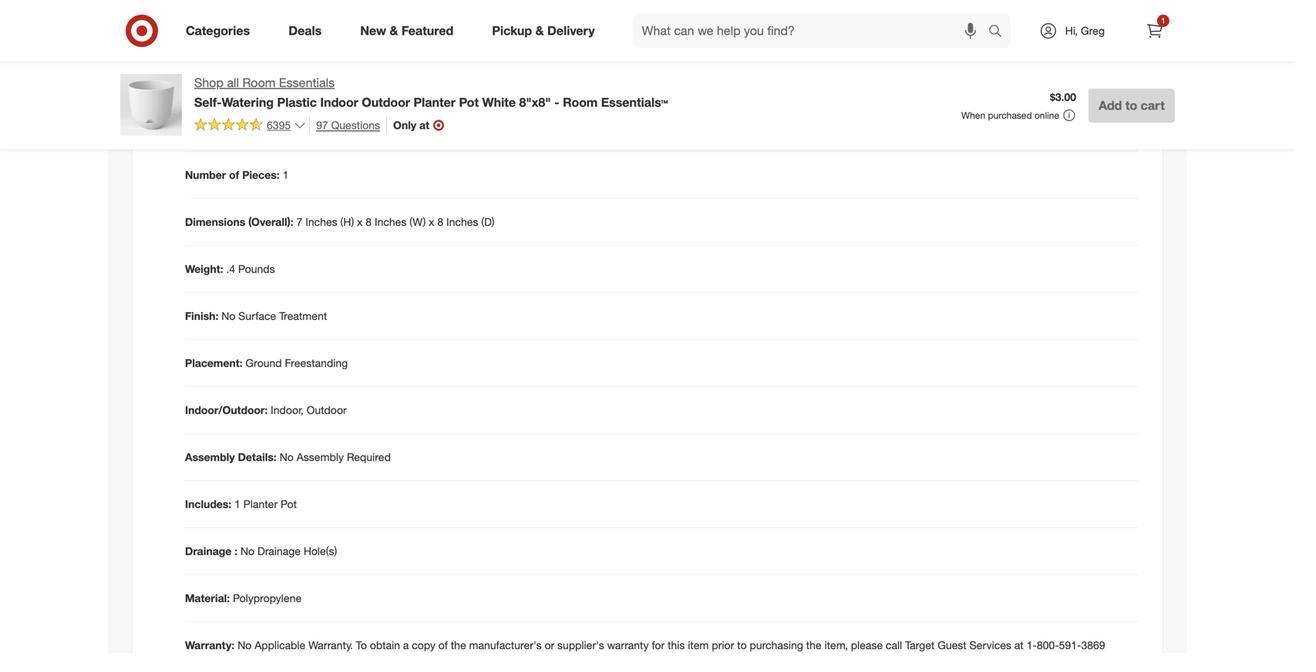 Task type: vqa. For each thing, say whether or not it's contained in the screenshot.
the leftmost 'other'
no



Task type: describe. For each thing, give the bounding box(es) containing it.
material: polypropylene
[[185, 591, 302, 605]]

prior
[[712, 638, 734, 652]]

indoor/outdoor:
[[185, 403, 268, 417]]

1 vertical spatial to
[[737, 638, 747, 652]]

cart
[[1141, 98, 1165, 113]]

1 assembly from the left
[[185, 450, 235, 464]]

purchased
[[988, 109, 1032, 121]]

shop all room essentials self-watering plastic indoor outdoor planter pot white 8"x8" - room essentials™
[[194, 75, 668, 110]]

1 vertical spatial of
[[439, 638, 448, 652]]

deals
[[289, 23, 322, 38]]

2 drainage from the left
[[258, 544, 301, 558]]

1-
[[1027, 638, 1037, 652]]

freestanding
[[285, 356, 348, 370]]

-
[[554, 95, 559, 110]]

0 horizontal spatial outdoor
[[307, 403, 347, 417]]

finish:
[[185, 309, 219, 323]]

delivery
[[547, 23, 595, 38]]

new & featured link
[[347, 14, 473, 48]]

2 assembly from the left
[[297, 450, 344, 464]]

dimensions
[[185, 215, 245, 229]]

3869
[[1081, 638, 1105, 652]]

591-
[[1059, 638, 1081, 652]]

add
[[1099, 98, 1122, 113]]

(overall):
[[248, 215, 294, 229]]

.4
[[226, 262, 235, 276]]

& for new
[[390, 23, 398, 38]]

to inside button
[[1126, 98, 1138, 113]]

questions
[[331, 118, 380, 132]]

material:
[[185, 591, 230, 605]]

pieces:
[[242, 168, 280, 182]]

97
[[316, 118, 328, 132]]

placement: ground freestanding
[[185, 356, 348, 370]]

when
[[962, 109, 986, 121]]

when purchased online
[[962, 109, 1060, 121]]

a
[[403, 638, 409, 652]]

warranty.
[[308, 638, 353, 652]]

item,
[[825, 638, 848, 652]]

manufacturer's
[[469, 638, 542, 652]]

2 vertical spatial 1
[[234, 497, 241, 511]]

:
[[235, 544, 238, 558]]

0 horizontal spatial pot
[[281, 497, 297, 511]]

obtain
[[370, 638, 400, 652]]

online
[[1035, 109, 1060, 121]]

1 vertical spatial 1
[[283, 168, 289, 182]]

details:
[[238, 450, 277, 464]]

assembly details: no assembly required
[[185, 450, 391, 464]]

guest
[[938, 638, 967, 652]]

indoor,
[[271, 403, 304, 417]]

please
[[851, 638, 883, 652]]

warranty
[[607, 638, 649, 652]]

& for pickup
[[536, 23, 544, 38]]

new & featured
[[360, 23, 454, 38]]

features:
[[185, 121, 233, 135]]

purchasing
[[750, 638, 803, 652]]

for
[[652, 638, 665, 652]]

pickup & delivery
[[492, 23, 595, 38]]

7
[[297, 215, 303, 229]]

search
[[982, 25, 1019, 40]]

white
[[482, 95, 516, 110]]

warranty: no applicable warranty. to obtain a copy of the manufacturer's or supplier's warranty for this item prior to purchasing the item, please call target guest services at 1-800-591-3869
[[185, 638, 1105, 652]]

applicable
[[255, 638, 306, 652]]

97 questions
[[316, 118, 380, 132]]

categories
[[186, 23, 250, 38]]

call
[[886, 638, 902, 652]]

search button
[[982, 14, 1019, 51]]

value.
[[721, 28, 750, 41]]

(h)
[[340, 215, 354, 229]]

hi,
[[1065, 24, 1078, 37]]

image of self-watering plastic indoor outdoor planter pot white 8"x8" - room essentials™ image
[[120, 74, 182, 136]]

drainage : no drainage hole(s)
[[185, 544, 337, 558]]

(w)
[[410, 215, 426, 229]]

categories link
[[173, 14, 269, 48]]

surface
[[238, 309, 276, 323]]

(d)
[[481, 215, 495, 229]]

copy
[[412, 638, 436, 652]]

add to cart button
[[1089, 89, 1175, 122]]

1 vertical spatial planter
[[243, 497, 278, 511]]

number of pieces: 1
[[185, 168, 289, 182]]

1 drainage from the left
[[185, 544, 232, 558]]

placement:
[[185, 356, 243, 370]]

essentials™
[[601, 95, 668, 110]]

features: round (shape)
[[185, 121, 306, 135]]



Task type: locate. For each thing, give the bounding box(es) containing it.
outdoor
[[362, 95, 410, 110], [307, 403, 347, 417]]

2 x from the left
[[429, 215, 434, 229]]

indoor/outdoor: indoor, outdoor
[[185, 403, 347, 417]]

pickup
[[492, 23, 532, 38]]

number
[[185, 168, 226, 182]]

1 horizontal spatial 1
[[283, 168, 289, 182]]

required
[[347, 450, 391, 464]]

1 8 from the left
[[366, 215, 372, 229]]

room up watering
[[242, 75, 276, 90]]

6395
[[267, 118, 291, 132]]

0 horizontal spatial at
[[419, 118, 429, 132]]

1 horizontal spatial room
[[563, 95, 598, 110]]

& right pickup on the top of page
[[536, 23, 544, 38]]

of left pieces:
[[229, 168, 239, 182]]

of right the copy
[[439, 638, 448, 652]]

1 horizontal spatial assembly
[[297, 450, 344, 464]]

8
[[366, 215, 372, 229], [437, 215, 443, 229]]

watering
[[222, 95, 274, 110]]

0 horizontal spatial to
[[737, 638, 747, 652]]

at left 1-
[[1015, 638, 1024, 652]]

weight:
[[185, 262, 223, 276]]

0 vertical spatial pot
[[459, 95, 479, 110]]

0 vertical spatial planter
[[414, 95, 456, 110]]

1
[[1161, 16, 1166, 25], [283, 168, 289, 182], [234, 497, 241, 511]]

1 vertical spatial outdoor
[[307, 403, 347, 417]]

1 the from the left
[[451, 638, 466, 652]]

pot left white
[[459, 95, 479, 110]]

everyday
[[674, 28, 718, 41]]

inches left (d)
[[446, 215, 478, 229]]

add to cart
[[1099, 98, 1165, 113]]

warranty:
[[185, 638, 235, 652]]

1 horizontal spatial inches
[[375, 215, 407, 229]]

planter inside "shop all room essentials self-watering plastic indoor outdoor planter pot white 8"x8" - room essentials™"
[[414, 95, 456, 110]]

the right the copy
[[451, 638, 466, 652]]

dimensions (overall): 7 inches (h) x 8 inches (w) x 8 inches (d)
[[185, 215, 495, 229]]

assembly up includes:
[[185, 450, 235, 464]]

or
[[545, 638, 555, 652]]

8"x8"
[[519, 95, 551, 110]]

1 vertical spatial at
[[1015, 638, 1024, 652]]

room right -
[[563, 95, 598, 110]]

everyday value.
[[674, 28, 750, 41]]

drainage left hole(s)
[[258, 544, 301, 558]]

ground
[[246, 356, 282, 370]]

6395 link
[[194, 116, 306, 135]]

2 horizontal spatial inches
[[446, 215, 478, 229]]

to
[[1126, 98, 1138, 113], [737, 638, 747, 652]]

1 x from the left
[[357, 215, 363, 229]]

the left item,
[[806, 638, 822, 652]]

at right only
[[419, 118, 429, 132]]

1 inches from the left
[[306, 215, 337, 229]]

to right prior in the right bottom of the page
[[737, 638, 747, 652]]

0 vertical spatial room
[[242, 75, 276, 90]]

0 horizontal spatial 8
[[366, 215, 372, 229]]

hi, greg
[[1065, 24, 1105, 37]]

1 link
[[1138, 14, 1172, 48]]

1 vertical spatial room
[[563, 95, 598, 110]]

finish: no surface treatment
[[185, 309, 327, 323]]

planter
[[414, 95, 456, 110], [243, 497, 278, 511]]

all
[[227, 75, 239, 90]]

pounds
[[238, 262, 275, 276]]

inches left (w) at top
[[375, 215, 407, 229]]

greg
[[1081, 24, 1105, 37]]

new
[[360, 23, 386, 38]]

no right details:
[[280, 450, 294, 464]]

pot inside "shop all room essentials self-watering plastic indoor outdoor planter pot white 8"x8" - room essentials™"
[[459, 95, 479, 110]]

planter up only at
[[414, 95, 456, 110]]

1 horizontal spatial to
[[1126, 98, 1138, 113]]

weight: .4 pounds
[[185, 262, 275, 276]]

1 horizontal spatial 8
[[437, 215, 443, 229]]

x right (w) at top
[[429, 215, 434, 229]]

1 horizontal spatial &
[[536, 23, 544, 38]]

includes:
[[185, 497, 231, 511]]

0 horizontal spatial drainage
[[185, 544, 232, 558]]

hole(s)
[[304, 544, 337, 558]]

0 horizontal spatial planter
[[243, 497, 278, 511]]

2 8 from the left
[[437, 215, 443, 229]]

1 horizontal spatial x
[[429, 215, 434, 229]]

the
[[451, 638, 466, 652], [806, 638, 822, 652]]

self-
[[194, 95, 222, 110]]

treatment
[[279, 309, 327, 323]]

& right new
[[390, 23, 398, 38]]

0 vertical spatial of
[[229, 168, 239, 182]]

to right the add on the right top of page
[[1126, 98, 1138, 113]]

2 inches from the left
[[375, 215, 407, 229]]

1 & from the left
[[390, 23, 398, 38]]

services
[[970, 638, 1012, 652]]

x right "(h)"
[[357, 215, 363, 229]]

1 right pieces:
[[283, 168, 289, 182]]

2 the from the left
[[806, 638, 822, 652]]

&
[[390, 23, 398, 38], [536, 23, 544, 38]]

includes: 1 planter pot
[[185, 497, 297, 511]]

1 horizontal spatial planter
[[414, 95, 456, 110]]

1 horizontal spatial of
[[439, 638, 448, 652]]

featured
[[402, 23, 454, 38]]

1 horizontal spatial at
[[1015, 638, 1024, 652]]

room
[[242, 75, 276, 90], [563, 95, 598, 110]]

specifications
[[185, 80, 284, 98]]

1 horizontal spatial outdoor
[[362, 95, 410, 110]]

plastic
[[277, 95, 317, 110]]

1 right includes:
[[234, 497, 241, 511]]

0 vertical spatial at
[[419, 118, 429, 132]]

drainage left :
[[185, 544, 232, 558]]

item
[[688, 638, 709, 652]]

assembly left required
[[297, 450, 344, 464]]

no right :
[[241, 544, 255, 558]]

3 inches from the left
[[446, 215, 478, 229]]

8 right (w) at top
[[437, 215, 443, 229]]

pot
[[459, 95, 479, 110], [281, 497, 297, 511]]

outdoor up only
[[362, 95, 410, 110]]

pickup & delivery link
[[479, 14, 614, 48]]

1 horizontal spatial pot
[[459, 95, 479, 110]]

800-
[[1037, 638, 1059, 652]]

1 vertical spatial pot
[[281, 497, 297, 511]]

8 right "(h)"
[[366, 215, 372, 229]]

of
[[229, 168, 239, 182], [439, 638, 448, 652]]

this
[[668, 638, 685, 652]]

0 horizontal spatial 1
[[234, 497, 241, 511]]

0 vertical spatial outdoor
[[362, 95, 410, 110]]

assembly
[[185, 450, 235, 464], [297, 450, 344, 464]]

essentials
[[279, 75, 335, 90]]

0 horizontal spatial of
[[229, 168, 239, 182]]

0 horizontal spatial the
[[451, 638, 466, 652]]

no right warranty:
[[238, 638, 252, 652]]

no
[[222, 309, 235, 323], [280, 450, 294, 464], [241, 544, 255, 558], [238, 638, 252, 652]]

only
[[393, 118, 416, 132]]

target
[[905, 638, 935, 652]]

specifications button
[[145, 65, 1150, 114]]

(shape)
[[271, 121, 306, 135]]

1 horizontal spatial the
[[806, 638, 822, 652]]

deals link
[[275, 14, 341, 48]]

no right 'finish:'
[[222, 309, 235, 323]]

0 horizontal spatial room
[[242, 75, 276, 90]]

planter up 'drainage : no drainage hole(s)'
[[243, 497, 278, 511]]

1 horizontal spatial drainage
[[258, 544, 301, 558]]

to
[[356, 638, 367, 652]]

0 horizontal spatial &
[[390, 23, 398, 38]]

round
[[236, 121, 268, 135]]

outdoor right indoor,
[[307, 403, 347, 417]]

supplier's
[[558, 638, 604, 652]]

0 vertical spatial to
[[1126, 98, 1138, 113]]

outdoor inside "shop all room essentials self-watering plastic indoor outdoor planter pot white 8"x8" - room essentials™"
[[362, 95, 410, 110]]

2 horizontal spatial 1
[[1161, 16, 1166, 25]]

0 horizontal spatial inches
[[306, 215, 337, 229]]

97 questions link
[[309, 116, 380, 134]]

inches right 7
[[306, 215, 337, 229]]

0 horizontal spatial assembly
[[185, 450, 235, 464]]

shop
[[194, 75, 224, 90]]

1 right greg
[[1161, 16, 1166, 25]]

inches
[[306, 215, 337, 229], [375, 215, 407, 229], [446, 215, 478, 229]]

pot down assembly details: no assembly required
[[281, 497, 297, 511]]

0 horizontal spatial x
[[357, 215, 363, 229]]

2 & from the left
[[536, 23, 544, 38]]

What can we help you find? suggestions appear below search field
[[633, 14, 992, 48]]

0 vertical spatial 1
[[1161, 16, 1166, 25]]



